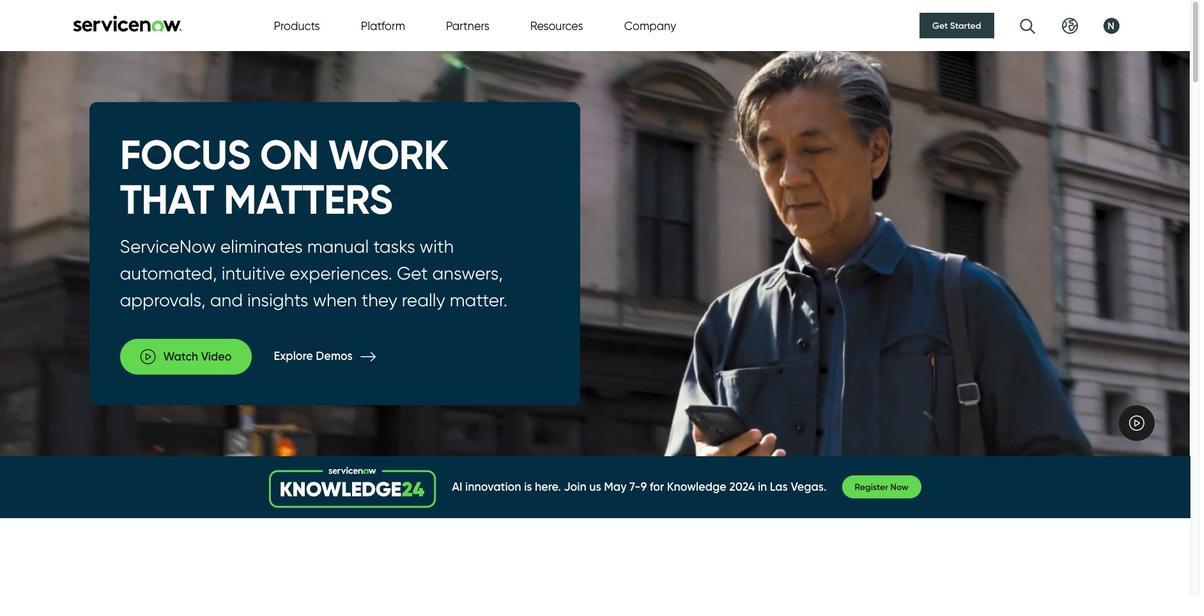 Task type: vqa. For each thing, say whether or not it's contained in the screenshot.
arc "image"
no



Task type: describe. For each thing, give the bounding box(es) containing it.
partners button
[[446, 17, 489, 34]]

servicenow image
[[71, 15, 183, 32]]

company
[[624, 19, 676, 32]]

products button
[[274, 17, 320, 34]]

get started link
[[920, 13, 994, 38]]

resources
[[530, 19, 583, 32]]

play ambient video image
[[1129, 416, 1144, 431]]

company button
[[624, 17, 676, 34]]

select your country image
[[1062, 18, 1078, 34]]

platform
[[361, 19, 405, 32]]



Task type: locate. For each thing, give the bounding box(es) containing it.
get started
[[932, 20, 981, 31]]

partners
[[446, 19, 489, 32]]

products
[[274, 19, 320, 32]]

play ambient video element
[[1119, 406, 1155, 441]]

get
[[932, 20, 948, 31]]

platform button
[[361, 17, 405, 34]]

resources button
[[530, 17, 583, 34]]

started
[[950, 20, 981, 31]]



